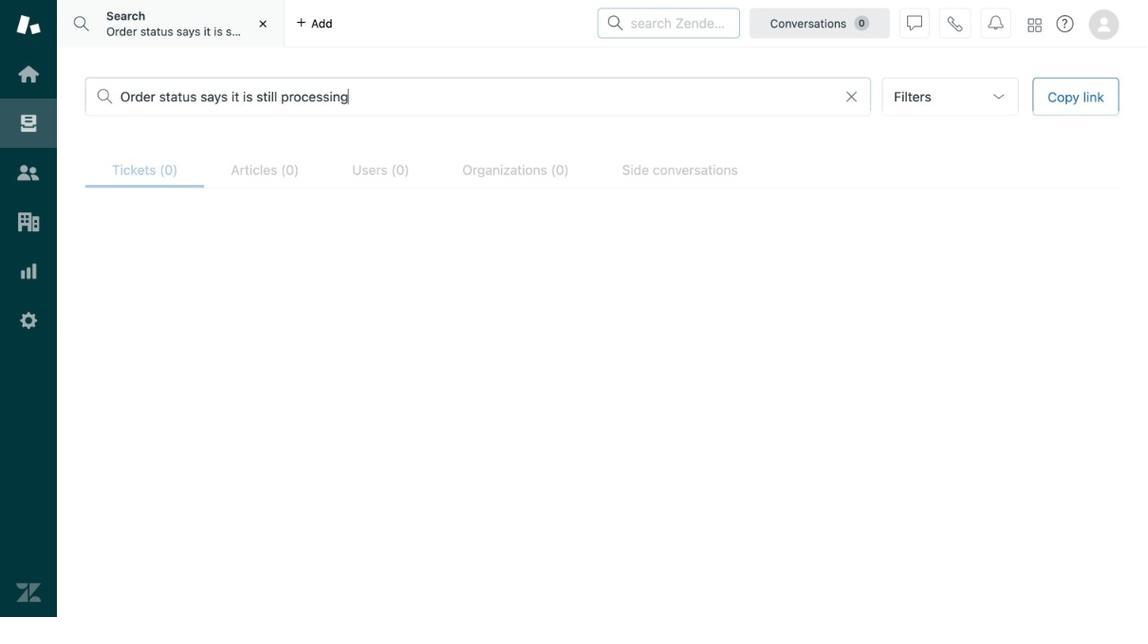 Task type: locate. For each thing, give the bounding box(es) containing it.
close image
[[254, 14, 273, 33]]

button displays agent's chat status as invisible. image
[[907, 16, 923, 31]]

views image
[[16, 111, 41, 136]]

zendesk support image
[[16, 12, 41, 37]]

tab
[[57, 0, 307, 47], [85, 151, 204, 188], [204, 151, 326, 188], [326, 151, 436, 188], [436, 151, 596, 188], [596, 151, 765, 188]]

tab list
[[85, 151, 1120, 189]]

zendesk products image
[[1029, 19, 1042, 32]]



Task type: vqa. For each thing, say whether or not it's contained in the screenshot.
main element
yes



Task type: describe. For each thing, give the bounding box(es) containing it.
tabs tab list
[[57, 0, 670, 47]]

customers image
[[16, 160, 41, 185]]

main element
[[0, 0, 57, 618]]

notifications image
[[989, 16, 1004, 31]]

reporting image
[[16, 259, 41, 284]]

organizations image
[[16, 210, 41, 234]]

admin image
[[16, 308, 41, 333]]

clear search image
[[844, 89, 859, 104]]

Search: text field
[[120, 88, 859, 105]]

get help image
[[1057, 15, 1074, 32]]

zendesk image
[[16, 581, 41, 606]]

get started image
[[16, 62, 41, 86]]



